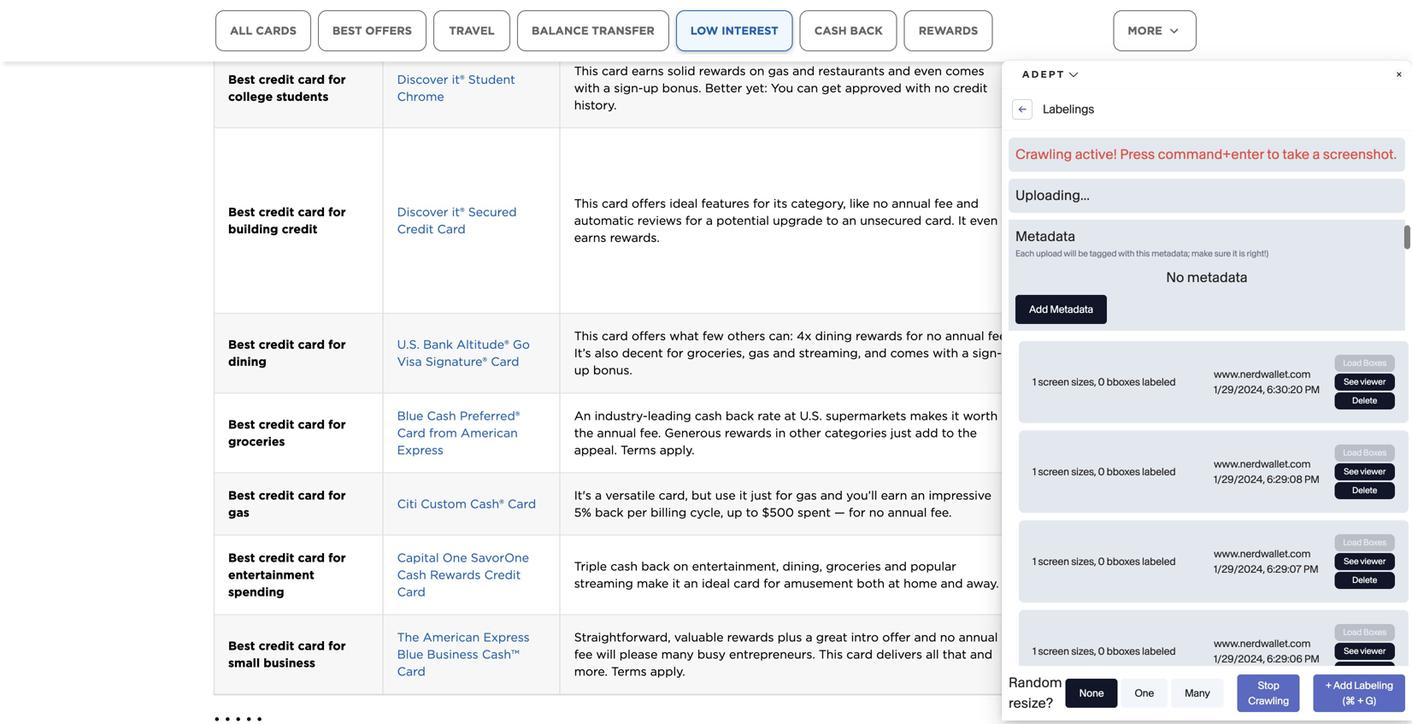Task type: vqa. For each thing, say whether or not it's contained in the screenshot.
THE EVEN to the top
yes



Task type: describe. For each thing, give the bounding box(es) containing it.
go
[[513, 338, 530, 352]]

earn
[[881, 488, 908, 503]]

back inside an industry-leading cash back rate at u.s. supermarkets makes it worth the annual fee. generous rewards in other categories just add to the appeal. terms apply.
[[726, 409, 754, 423]]

supermarkets
[[826, 409, 907, 423]]

credit inside best credit card for gas
[[259, 488, 294, 503]]

best for best credit cards for gas
[[1039, 488, 1066, 503]]

best for best credit card for college students
[[228, 72, 255, 87]]

credit inside best starter credit cards
[[1146, 196, 1181, 211]]

preferred®
[[460, 409, 520, 423]]

decent
[[622, 346, 663, 361]]

no inside straightforward, valuable rewards plus a great intro offer and no annual fee will please many busy entrepreneurs. this card delivers all that and more. terms apply.
[[941, 630, 956, 645]]

and right streaming,
[[865, 346, 887, 361]]

entertainment for card
[[228, 568, 315, 582]]

back
[[851, 24, 883, 37]]

card inside triple cash back on entertainment, dining, groceries and popular streaming make it an ideal card for amusement both at home and away.
[[734, 576, 760, 591]]

cash®
[[470, 497, 504, 511]]

and up can
[[793, 64, 815, 78]]

best for best credit cards for groceries
[[1039, 417, 1066, 432]]

best hotel credit card
[[228, 1, 360, 16]]

features
[[702, 196, 750, 211]]

credit inside best college student credit cards
[[1039, 89, 1074, 104]]

it
[[959, 214, 967, 228]]

low
[[691, 24, 719, 37]]

card inside this card offers ideal features for its category, like no annual fee and automatic reviews for a potential upgrade to an unsecured card. it even earns rewards.
[[602, 196, 628, 211]]

like
[[850, 196, 870, 211]]

it inside it's a versatile card, but use it just for gas and you'll earn an impressive 5% back per billing cycle, up to $500 spent — for no annual fee.
[[740, 488, 748, 503]]

card inside best credit card for gas
[[298, 488, 325, 503]]

small-
[[1069, 639, 1105, 653]]

altitude®
[[457, 338, 509, 352]]

and up home on the bottom of the page
[[885, 559, 907, 574]]

cards inside best credit cards for restaurants
[[1107, 338, 1140, 352]]

rewards inside this card offers what few others can: 4x dining rewards for no annual fee. it's also decent for groceries, gas and streaming, and comes with a sign- up bonus.
[[856, 329, 903, 344]]

gas inside it's a versatile card, but use it just for gas and you'll earn an impressive 5% back per billing cycle, up to $500 spent — for no annual fee.
[[796, 488, 817, 503]]

credit for discover it® secured credit card
[[397, 222, 434, 237]]

card inside this card offers what few others can: 4x dining rewards for no annual fee. it's also decent for groceries, gas and streaming, and comes with a sign- up bonus.
[[602, 329, 628, 344]]

best for best credit cards for bad credit
[[1074, 155, 1100, 170]]

best starter credit cards link
[[1074, 196, 1181, 228]]

best small-business credit cards
[[1039, 639, 1156, 670]]

cash inside an industry-leading cash back rate at u.s. supermarkets makes it worth the annual fee. generous rewards in other categories just add to the appeal. terms apply.
[[695, 409, 722, 423]]

up inside it's a versatile card, but use it just for gas and you'll earn an impressive 5% back per billing cycle, up to $500 spent — for no annual fee.
[[727, 505, 743, 520]]

credit inside best credit card for entertainment spending
[[259, 551, 294, 565]]

1 horizontal spatial with
[[906, 81, 931, 95]]

offers for what
[[632, 329, 666, 344]]

card inside the american express blue business cash™ card
[[397, 664, 426, 679]]

rewards inside an industry-leading cash back rate at u.s. supermarkets makes it worth the annual fee. generous rewards in other categories just add to the appeal. terms apply.
[[725, 426, 772, 440]]

cash inside triple cash back on entertainment, dining, groceries and popular streaming make it an ideal card for amusement both at home and away.
[[611, 559, 638, 574]]

restaurants inside best credit cards for restaurants
[[1039, 355, 1106, 369]]

it® for secured
[[452, 205, 465, 219]]

discover it® secured credit card link
[[397, 205, 517, 237]]

and down can:
[[773, 346, 796, 361]]

this for this card offers what few others can: 4x dining rewards for no annual fee. it's also decent for groceries, gas and streaming, and comes with a sign- up bonus.
[[574, 329, 598, 344]]

4x
[[797, 329, 812, 344]]

streaming,
[[799, 346, 861, 361]]

amusement
[[784, 576, 854, 591]]

best offers
[[333, 24, 412, 37]]

citi custom cash® card link
[[397, 497, 536, 511]]

best credit card for entertainment spending
[[228, 551, 346, 599]]

2 the from the left
[[958, 426, 977, 440]]

entertainment for cards
[[1039, 576, 1123, 591]]

cards inside best credit cards for bad credit
[[1142, 155, 1174, 170]]

credit inside best credit cards for entertainment spending
[[1069, 559, 1104, 574]]

best credit cards for bad credit
[[1074, 155, 1174, 187]]

best for best credit cards for fair or average credit
[[1074, 237, 1100, 252]]

cards inside product offers quick filters tab list
[[256, 24, 297, 37]]

groceries inside triple cash back on entertainment, dining, groceries and popular streaming make it an ideal card for amusement both at home and away.
[[826, 559, 881, 574]]

categories
[[825, 426, 887, 440]]

annual inside straightforward, valuable rewards plus a great intro offer and no annual fee will please many busy entrepreneurs. this card delivers all that and more. terms apply.
[[959, 630, 998, 645]]

at inside triple cash back on entertainment, dining, groceries and popular streaming make it an ideal card for amusement both at home and away.
[[889, 576, 901, 591]]

and inside it's a versatile card, but use it just for gas and you'll earn an impressive 5% back per billing cycle, up to $500 spent — for no annual fee.
[[821, 488, 843, 503]]

spent
[[798, 505, 831, 520]]

or
[[1117, 255, 1129, 269]]

will
[[597, 647, 616, 662]]

use
[[716, 488, 736, 503]]

best credit cards for gas
[[1039, 488, 1160, 520]]

best credit cards for bad credit link
[[1074, 155, 1174, 187]]

away.
[[967, 576, 1000, 591]]

cards inside best college student credit cards
[[1077, 89, 1110, 104]]

capital one savorone cash rewards credit card link
[[397, 551, 529, 599]]

and down popular
[[941, 576, 963, 591]]

solid
[[668, 64, 696, 78]]

no inside this card offers ideal features for its category, like no annual fee and automatic reviews for a potential upgrade to an unsecured card. it even earns rewards.
[[873, 196, 889, 211]]

better
[[705, 81, 743, 95]]

can
[[797, 81, 819, 95]]

card,
[[659, 488, 688, 503]]

no inside this card earns solid rewards on gas and restaurants and even comes with a sign-up bonus. better yet: you can get approved with no credit history.
[[935, 81, 950, 95]]

business inside best small-business credit cards
[[1105, 639, 1156, 653]]

fair
[[1094, 255, 1113, 269]]

capital one savorone cash rewards credit card
[[397, 551, 529, 599]]

entertainment,
[[692, 559, 779, 574]]

card inside straightforward, valuable rewards plus a great intro offer and no annual fee will please many busy entrepreneurs. this card delivers all that and more. terms apply.
[[847, 647, 873, 662]]

annual inside it's a versatile card, but use it just for gas and you'll earn an impressive 5% back per billing cycle, up to $500 spent — for no annual fee.
[[888, 505, 927, 520]]

an industry-leading cash back rate at u.s. supermarkets makes it worth the annual fee. generous rewards in other categories just add to the appeal. terms apply.
[[574, 409, 998, 457]]

add
[[916, 426, 939, 440]]

for inside best credit cards for entertainment spending
[[1143, 559, 1160, 574]]

offers for ideal
[[632, 196, 666, 211]]

best hotel credit cards
[[1039, 1, 1173, 16]]

credit inside best credit cards for restaurants
[[1069, 338, 1104, 352]]

an inside triple cash back on entertainment, dining, groceries and popular streaming make it an ideal card for amusement both at home and away.
[[684, 576, 699, 591]]

for inside triple cash back on entertainment, dining, groceries and popular streaming make it an ideal card for amusement both at home and away.
[[764, 576, 781, 591]]

best credit card for small business
[[228, 639, 346, 670]]

and inside this card offers ideal features for its category, like no annual fee and automatic reviews for a potential upgrade to an unsecured card. it even earns rewards.
[[957, 196, 979, 211]]

discover it® secured credit card
[[397, 205, 517, 237]]

best for best credit card for gas
[[228, 488, 255, 503]]

best credit card for building credit
[[228, 205, 346, 237]]

entrepreneurs.
[[730, 647, 816, 662]]

card inside best credit card for entertainment spending
[[298, 551, 325, 565]]

to inside it's a versatile card, but use it just for gas and you'll earn an impressive 5% back per billing cycle, up to $500 spent — for no annual fee.
[[746, 505, 759, 520]]

it's a versatile card, but use it just for gas and you'll earn an impressive 5% back per billing cycle, up to $500 spent — for no annual fee.
[[574, 488, 992, 520]]

groceries for best credit card for groceries
[[228, 434, 285, 449]]

low interest
[[691, 24, 779, 37]]

balance
[[532, 24, 589, 37]]

just inside an industry-leading cash back rate at u.s. supermarkets makes it worth the annual fee. generous rewards in other categories just add to the appeal. terms apply.
[[891, 426, 912, 440]]

american inside the american express blue business cash™ card
[[423, 630, 480, 645]]

travel link
[[434, 10, 511, 51]]

gas inside best credit card for gas
[[228, 505, 250, 520]]

discover it® student chrome link
[[397, 72, 516, 104]]

for inside best credit cards for bad credit
[[1074, 172, 1090, 187]]

this inside straightforward, valuable rewards plus a great intro offer and no annual fee will please many busy entrepreneurs. this card delivers all that and more. terms apply.
[[819, 647, 843, 662]]

it's
[[574, 346, 591, 361]]

back inside it's a versatile card, but use it just for gas and you'll earn an impressive 5% back per billing cycle, up to $500 spent — for no annual fee.
[[595, 505, 624, 520]]

an
[[574, 409, 591, 423]]

best starter credit cards
[[1074, 196, 1181, 228]]

fee for will
[[574, 647, 593, 662]]

all cards
[[230, 24, 297, 37]]

approved
[[846, 81, 902, 95]]

best college student credit cards link
[[1039, 72, 1161, 104]]

bad
[[1094, 172, 1117, 187]]

cards inside best starter credit cards
[[1074, 214, 1106, 228]]

gas inside best credit cards for gas
[[1039, 505, 1060, 520]]

dining inside best credit card for dining
[[228, 355, 267, 369]]

5%
[[574, 505, 592, 520]]

best college student credit cards
[[1039, 72, 1161, 104]]

credit inside best credit card for dining
[[259, 338, 294, 352]]

back inside triple cash back on entertainment, dining, groceries and popular streaming make it an ideal card for amusement both at home and away.
[[642, 559, 670, 574]]

ideal inside triple cash back on entertainment, dining, groceries and popular streaming make it an ideal card for amusement both at home and away.
[[702, 576, 730, 591]]

0 horizontal spatial with
[[574, 81, 600, 95]]

even inside this card earns solid rewards on gas and restaurants and even comes with a sign-up bonus. better yet: you can get approved with no credit history.
[[915, 64, 942, 78]]

impressive
[[929, 488, 992, 503]]

home
[[904, 576, 938, 591]]

for inside best credit card for gas
[[329, 488, 346, 503]]

great
[[817, 630, 848, 645]]

rewards inside straightforward, valuable rewards plus a great intro offer and no annual fee will please many busy entrepreneurs. this card delivers all that and more. terms apply.
[[728, 630, 774, 645]]

this card offers what few others can: 4x dining rewards for no annual fee. it's also decent for groceries, gas and streaming, and comes with a sign- up bonus.
[[574, 329, 1010, 378]]

with inside this card offers what few others can: 4x dining rewards for no annual fee. it's also decent for groceries, gas and streaming, and comes with a sign- up bonus.
[[933, 346, 959, 361]]

best for best credit card for entertainment spending
[[228, 551, 255, 565]]

and up approved
[[889, 64, 911, 78]]

apply. inside an industry-leading cash back rate at u.s. supermarkets makes it worth the annual fee. generous rewards in other categories just add to the appeal. terms apply.
[[660, 443, 695, 457]]

an inside this card offers ideal features for its category, like no annual fee and automatic reviews for a potential upgrade to an unsecured card. it even earns rewards.
[[843, 214, 857, 228]]

dining inside this card offers what few others can: 4x dining rewards for no annual fee. it's also decent for groceries, gas and streaming, and comes with a sign- up bonus.
[[816, 329, 853, 344]]

gas inside this card offers what few others can: 4x dining rewards for no annual fee. it's also decent for groceries, gas and streaming, and comes with a sign- up bonus.
[[749, 346, 770, 361]]

up inside this card offers what few others can: 4x dining rewards for no annual fee. it's also decent for groceries, gas and streaming, and comes with a sign- up bonus.
[[574, 363, 590, 378]]

earns inside this card offers ideal features for its category, like no annual fee and automatic reviews for a potential upgrade to an unsecured card. it even earns rewards.
[[574, 231, 607, 245]]

card inside best credit card for small business
[[298, 639, 325, 653]]

it® for student
[[452, 72, 465, 87]]

and right that
[[971, 647, 993, 662]]

can:
[[769, 329, 793, 344]]

on inside this card earns solid rewards on gas and restaurants and even comes with a sign-up bonus. better yet: you can get approved with no credit history.
[[750, 64, 765, 78]]

product offers quick filters tab list
[[216, 10, 1056, 99]]

ideal inside this card offers ideal features for its category, like no annual fee and automatic reviews for a potential upgrade to an unsecured card. it even earns rewards.
[[670, 196, 698, 211]]

comes inside this card offers what few others can: 4x dining rewards for no annual fee. it's also decent for groceries, gas and streaming, and comes with a sign- up bonus.
[[891, 346, 930, 361]]

earns inside this card earns solid rewards on gas and restaurants and even comes with a sign-up bonus. better yet: you can get approved with no credit history.
[[632, 64, 664, 78]]

capital
[[397, 551, 439, 565]]

this card offers ideal features for its category, like no annual fee and automatic reviews for a potential upgrade to an unsecured card. it even earns rewards.
[[574, 196, 998, 245]]

you'll
[[847, 488, 878, 503]]

cards inside best credit cards for groceries
[[1107, 417, 1140, 432]]

1 the from the left
[[574, 426, 594, 440]]

card.
[[926, 214, 955, 228]]

billing
[[651, 505, 687, 520]]

from
[[429, 426, 457, 440]]

card inside best credit card for dining
[[298, 338, 325, 352]]

valuable
[[675, 630, 724, 645]]

interest
[[722, 24, 779, 37]]

best credit cards for restaurants
[[1039, 338, 1160, 369]]



Task type: locate. For each thing, give the bounding box(es) containing it.
gas
[[769, 64, 789, 78], [749, 346, 770, 361], [796, 488, 817, 503], [228, 505, 250, 520], [1039, 505, 1060, 520]]

card inside best credit card for college students
[[298, 72, 325, 87]]

u.s. up visa
[[397, 338, 420, 352]]

for inside best credit cards for gas
[[1143, 488, 1160, 503]]

terms down industry- in the bottom left of the page
[[621, 443, 656, 457]]

fee. down 'leading'
[[640, 426, 661, 440]]

just left add
[[891, 426, 912, 440]]

credit inside best small-business credit cards
[[1039, 656, 1074, 670]]

0 vertical spatial sign-
[[614, 81, 644, 95]]

annual
[[892, 196, 931, 211], [946, 329, 985, 344], [597, 426, 637, 440], [888, 505, 927, 520], [959, 630, 998, 645]]

dining up best credit card for groceries at the bottom of the page
[[228, 355, 267, 369]]

delivers
[[877, 647, 923, 662]]

0 vertical spatial terms
[[621, 443, 656, 457]]

1 vertical spatial comes
[[891, 346, 930, 361]]

0 horizontal spatial business
[[264, 656, 316, 670]]

fee. down impressive
[[931, 505, 952, 520]]

hotel for best hotel credit card
[[259, 1, 290, 16]]

1 horizontal spatial just
[[891, 426, 912, 440]]

groceries up best credit card for gas
[[228, 434, 285, 449]]

express up cash™
[[484, 630, 530, 645]]

at right both at the right of page
[[889, 576, 901, 591]]

cash left back
[[815, 24, 847, 37]]

express down 'from'
[[397, 443, 444, 457]]

intro
[[851, 630, 879, 645]]

this down great
[[819, 647, 843, 662]]

1 vertical spatial u.s.
[[800, 409, 823, 423]]

dining up streaming,
[[816, 329, 853, 344]]

0 vertical spatial ideal
[[670, 196, 698, 211]]

sign- inside this card offers what few others can: 4x dining rewards for no annual fee. it's also decent for groceries, gas and streaming, and comes with a sign- up bonus.
[[973, 346, 1002, 361]]

credit
[[489, 0, 525, 7], [397, 222, 434, 237], [485, 568, 521, 582]]

it®
[[452, 72, 465, 87], [452, 205, 465, 219]]

please
[[620, 647, 658, 662]]

spending for best credit card for entertainment spending
[[228, 585, 284, 599]]

straightforward,
[[574, 630, 671, 645]]

up down transfer
[[644, 81, 659, 95]]

restaurants inside this card earns solid rewards on gas and restaurants and even comes with a sign-up bonus. better yet: you can get approved with no credit history.
[[819, 64, 885, 78]]

1 vertical spatial up
[[574, 363, 590, 378]]

0 vertical spatial apply.
[[660, 443, 695, 457]]

best credit card for gas
[[228, 488, 346, 520]]

rewards right back
[[919, 24, 979, 37]]

business
[[1105, 639, 1156, 653], [264, 656, 316, 670]]

annual up that
[[959, 630, 998, 645]]

1 horizontal spatial business
[[1105, 639, 1156, 653]]

best credit cards for groceries link
[[1039, 417, 1160, 449]]

best inside product offers quick filters tab list
[[333, 24, 362, 37]]

0 horizontal spatial to
[[746, 505, 759, 520]]

no
[[935, 81, 950, 95], [873, 196, 889, 211], [927, 329, 942, 344], [870, 505, 885, 520], [941, 630, 956, 645]]

cards up 'more'
[[1141, 1, 1173, 16]]

groceries up both at the right of page
[[826, 559, 881, 574]]

0 horizontal spatial earns
[[574, 231, 607, 245]]

1 vertical spatial even
[[970, 214, 998, 228]]

all cards link
[[216, 10, 311, 51]]

credit inside best credit card for college students
[[259, 72, 294, 87]]

best for best starter credit cards
[[1074, 196, 1100, 211]]

cash down the capital
[[397, 568, 427, 582]]

make
[[637, 576, 669, 591]]

1 horizontal spatial comes
[[946, 64, 985, 78]]

at up in
[[785, 409, 797, 423]]

small
[[228, 656, 260, 670]]

2 horizontal spatial with
[[933, 346, 959, 361]]

rate
[[758, 409, 781, 423]]

all
[[230, 24, 253, 37], [926, 647, 940, 662]]

and up it
[[957, 196, 979, 211]]

earns down automatic
[[574, 231, 607, 245]]

its
[[774, 196, 788, 211]]

0 vertical spatial blue
[[397, 409, 424, 423]]

blue down visa
[[397, 409, 424, 423]]

no up the "unsecured"
[[873, 196, 889, 211]]

to inside an industry-leading cash back rate at u.s. supermarkets makes it worth the annual fee. generous rewards in other categories just add to the appeal. terms apply.
[[942, 426, 955, 440]]

best
[[228, 1, 255, 16], [1039, 1, 1066, 16], [333, 24, 362, 37], [228, 72, 255, 87], [1039, 72, 1066, 87], [1074, 155, 1100, 170], [1074, 196, 1100, 211], [228, 205, 255, 219], [1074, 237, 1100, 252], [228, 338, 255, 352], [1039, 338, 1066, 352], [228, 417, 255, 432], [1039, 417, 1066, 432], [228, 488, 255, 503], [1039, 488, 1066, 503], [228, 551, 255, 565], [1039, 559, 1066, 574], [228, 639, 255, 653], [1039, 639, 1066, 653]]

the
[[397, 630, 419, 645]]

cycle,
[[690, 505, 724, 520]]

fee. inside an industry-leading cash back rate at u.s. supermarkets makes it worth the annual fee. generous rewards in other categories just add to the appeal. terms apply.
[[640, 426, 661, 440]]

rewards up streaming,
[[856, 329, 903, 344]]

upgrade
[[773, 214, 823, 228]]

0 vertical spatial fee.
[[988, 329, 1010, 344]]

visa
[[397, 355, 422, 369]]

0 vertical spatial even
[[915, 64, 942, 78]]

cash inside capital one savorone cash rewards credit card
[[397, 568, 427, 582]]

college left student
[[1069, 72, 1112, 87]]

1 horizontal spatial rewards
[[919, 24, 979, 37]]

cards down best credit cards for groceries
[[1107, 488, 1140, 503]]

it® inside discover it® secured credit card
[[452, 205, 465, 219]]

discover for chrome
[[397, 72, 449, 87]]

best credit card for college students
[[228, 72, 346, 104]]

fee for and
[[935, 196, 953, 211]]

what
[[670, 329, 699, 344]]

annual inside this card offers ideal features for its category, like no annual fee and automatic reviews for a potential upgrade to an unsecured card. it even earns rewards.
[[892, 196, 931, 211]]

cards down the 'best credit cards for restaurants' link on the right of the page
[[1107, 417, 1140, 432]]

0 horizontal spatial u.s.
[[397, 338, 420, 352]]

a down 'features'
[[706, 214, 713, 228]]

for inside best credit card for entertainment spending
[[329, 551, 346, 565]]

fee up card.
[[935, 196, 953, 211]]

0 horizontal spatial express
[[397, 443, 444, 457]]

0 vertical spatial credit
[[489, 0, 525, 7]]

no down you'll
[[870, 505, 885, 520]]

for inside best credit cards for restaurants
[[1143, 338, 1160, 352]]

groceries inside best credit cards for groceries
[[1039, 434, 1094, 449]]

to down category,
[[827, 214, 839, 228]]

discover up "chrome"
[[397, 72, 449, 87]]

best for best hotel credit cards
[[1039, 1, 1066, 16]]

no up makes
[[927, 329, 942, 344]]

0 vertical spatial dining
[[816, 329, 853, 344]]

blue inside blue cash preferred® card from american express
[[397, 409, 424, 423]]

fee.
[[988, 329, 1010, 344], [640, 426, 661, 440], [931, 505, 952, 520]]

1 horizontal spatial at
[[889, 576, 901, 591]]

1 horizontal spatial earns
[[632, 64, 664, 78]]

best for best credit card for building credit
[[228, 205, 255, 219]]

0 horizontal spatial fee
[[574, 647, 593, 662]]

credit inside best credit cards for gas
[[1069, 488, 1104, 503]]

0 horizontal spatial at
[[785, 409, 797, 423]]

an down 'like'
[[843, 214, 857, 228]]

1 horizontal spatial the
[[958, 426, 977, 440]]

0 vertical spatial restaurants
[[819, 64, 885, 78]]

express inside blue cash preferred® card from american express
[[397, 443, 444, 457]]

blue inside the american express blue business cash™ card
[[397, 647, 424, 662]]

0 vertical spatial up
[[644, 81, 659, 95]]

0 horizontal spatial even
[[915, 64, 942, 78]]

annual inside an industry-leading cash back rate at u.s. supermarkets makes it worth the annual fee. generous rewards in other categories just add to the appeal. terms apply.
[[597, 426, 637, 440]]

it left worth on the right bottom
[[952, 409, 960, 423]]

best inside best credit cards for entertainment spending
[[1039, 559, 1066, 574]]

a inside this card offers ideal features for its category, like no annual fee and automatic reviews for a potential upgrade to an unsecured card. it even earns rewards.
[[706, 214, 713, 228]]

0 vertical spatial it®
[[452, 72, 465, 87]]

at inside an industry-leading cash back rate at u.s. supermarkets makes it worth the annual fee. generous rewards in other categories just add to the appeal. terms apply.
[[785, 409, 797, 423]]

cards inside best small-business credit cards
[[1077, 656, 1110, 670]]

ideal up reviews
[[670, 196, 698, 211]]

0 horizontal spatial bonus.
[[593, 363, 633, 378]]

sign- up history.
[[614, 81, 644, 95]]

back left the 'rate'
[[726, 409, 754, 423]]

terms inside an industry-leading cash back rate at u.s. supermarkets makes it worth the annual fee. generous rewards in other categories just add to the appeal. terms apply.
[[621, 443, 656, 457]]

credit inside this card earns solid rewards on gas and restaurants and even comes with a sign-up bonus. better yet: you can get approved with no credit history.
[[954, 81, 988, 95]]

0 vertical spatial fee
[[935, 196, 953, 211]]

1 blue from the top
[[397, 409, 424, 423]]

card inside this card earns solid rewards on gas and restaurants and even comes with a sign-up bonus. better yet: you can get approved with no credit history.
[[602, 64, 628, 78]]

0 horizontal spatial it
[[673, 576, 681, 591]]

no down rewards link on the top right of the page
[[935, 81, 950, 95]]

streaming
[[574, 576, 634, 591]]

comes up makes
[[891, 346, 930, 361]]

1 vertical spatial dining
[[228, 355, 267, 369]]

best for best credit card for dining
[[228, 338, 255, 352]]

2 offers from the top
[[632, 329, 666, 344]]

up inside this card earns solid rewards on gas and restaurants and even comes with a sign-up bonus. better yet: you can get approved with no credit history.
[[644, 81, 659, 95]]

entertainment inside best credit card for entertainment spending
[[228, 568, 315, 582]]

american up business
[[423, 630, 480, 645]]

card inside world of hyatt credit card
[[397, 10, 426, 24]]

unsecured
[[861, 214, 922, 228]]

2 hotel from the left
[[1069, 1, 1099, 16]]

you
[[771, 81, 794, 95]]

express inside the american express blue business cash™ card
[[484, 630, 530, 645]]

cash up 'from'
[[427, 409, 456, 423]]

cards up average
[[1142, 237, 1174, 252]]

up
[[644, 81, 659, 95], [574, 363, 590, 378], [727, 505, 743, 520]]

it's
[[574, 488, 592, 503]]

fee. inside it's a versatile card, but use it just for gas and you'll earn an impressive 5% back per billing cycle, up to $500 spent — for no annual fee.
[[931, 505, 952, 520]]

to right add
[[942, 426, 955, 440]]

even right it
[[970, 214, 998, 228]]

fee. inside this card offers what few others can: 4x dining rewards for no annual fee. it's also decent for groceries, gas and streaming, and comes with a sign- up bonus.
[[988, 329, 1010, 344]]

apply. down generous at the bottom of the page
[[660, 443, 695, 457]]

for inside best credit card for small business
[[329, 639, 346, 653]]

spending inside best credit cards for entertainment spending
[[1127, 576, 1182, 591]]

0 vertical spatial bonus.
[[662, 81, 702, 95]]

this up automatic
[[574, 196, 598, 211]]

cash inside product offers quick filters tab list
[[815, 24, 847, 37]]

best credit cards for entertainment spending
[[1039, 559, 1182, 591]]

cards down starter
[[1074, 214, 1106, 228]]

triple
[[574, 559, 607, 574]]

rewards inside capital one savorone cash rewards credit card
[[430, 568, 481, 582]]

just inside it's a versatile card, but use it just for gas and you'll earn an impressive 5% back per billing cycle, up to $500 spent — for no annual fee.
[[751, 488, 772, 503]]

reviews
[[638, 214, 682, 228]]

student
[[1116, 72, 1161, 87]]

groceries inside best credit card for groceries
[[228, 434, 285, 449]]

it right make
[[673, 576, 681, 591]]

this inside this card offers what few others can: 4x dining rewards for no annual fee. it's also decent for groceries, gas and streaming, and comes with a sign- up bonus.
[[574, 329, 598, 344]]

best for best credit card for small business
[[228, 639, 255, 653]]

best for best offers
[[333, 24, 362, 37]]

2 vertical spatial it
[[673, 576, 681, 591]]

1 vertical spatial ideal
[[702, 576, 730, 591]]

best for best hotel credit card
[[228, 1, 255, 16]]

credit
[[294, 1, 329, 16], [1103, 1, 1137, 16], [259, 72, 294, 87], [954, 81, 988, 95], [1039, 89, 1074, 104], [1104, 155, 1138, 170], [1120, 172, 1155, 187], [1146, 196, 1181, 211], [259, 205, 294, 219], [282, 222, 318, 237], [1104, 237, 1138, 252], [1074, 272, 1108, 286], [259, 338, 294, 352], [1069, 338, 1104, 352], [259, 417, 294, 432], [1069, 417, 1104, 432], [259, 488, 294, 503], [1069, 488, 1104, 503], [259, 551, 294, 565], [1069, 559, 1104, 574], [259, 639, 294, 653], [1039, 656, 1074, 670]]

2 horizontal spatial fee.
[[988, 329, 1010, 344]]

category,
[[791, 196, 846, 211]]

1 vertical spatial it
[[740, 488, 748, 503]]

annual inside this card offers what few others can: 4x dining rewards for no annual fee. it's also decent for groceries, gas and streaming, and comes with a sign- up bonus.
[[946, 329, 985, 344]]

0 vertical spatial offers
[[632, 196, 666, 211]]

all left that
[[926, 647, 940, 662]]

0 horizontal spatial just
[[751, 488, 772, 503]]

offers inside this card offers ideal features for its category, like no annual fee and automatic reviews for a potential upgrade to an unsecured card. it even earns rewards.
[[632, 196, 666, 211]]

0 vertical spatial earns
[[632, 64, 664, 78]]

offers up decent
[[632, 329, 666, 344]]

college
[[1069, 72, 1112, 87], [228, 89, 273, 104]]

1 vertical spatial back
[[595, 505, 624, 520]]

world of hyatt credit card link
[[397, 0, 525, 24]]

1 vertical spatial sign-
[[973, 346, 1002, 361]]

cash up generous at the bottom of the page
[[695, 409, 722, 423]]

of
[[437, 0, 449, 7]]

cards
[[1141, 1, 1173, 16], [256, 24, 297, 37], [1077, 89, 1110, 104], [1142, 155, 1174, 170], [1074, 214, 1106, 228], [1142, 237, 1174, 252], [1107, 338, 1140, 352], [1107, 417, 1140, 432], [1107, 488, 1140, 503], [1107, 559, 1140, 574], [1077, 656, 1110, 670]]

2 blue from the top
[[397, 647, 424, 662]]

1 vertical spatial business
[[264, 656, 316, 670]]

spending for best credit cards for entertainment spending
[[1127, 576, 1182, 591]]

1 vertical spatial offers
[[632, 329, 666, 344]]

best credit cards for fair or average credit
[[1074, 237, 1180, 286]]

1 horizontal spatial spending
[[1127, 576, 1182, 591]]

this for this card offers ideal features for its category, like no annual fee and automatic reviews for a potential upgrade to an unsecured card. it even earns rewards.
[[574, 196, 598, 211]]

american down preferred®
[[461, 426, 518, 440]]

up down use at bottom
[[727, 505, 743, 520]]

just up the $500
[[751, 488, 772, 503]]

that
[[943, 647, 967, 662]]

generous
[[665, 426, 722, 440]]

1 vertical spatial credit
[[397, 222, 434, 237]]

it inside an industry-leading cash back rate at u.s. supermarkets makes it worth the annual fee. generous rewards in other categories just add to the appeal. terms apply.
[[952, 409, 960, 423]]

no inside it's a versatile card, but use it just for gas and you'll earn an impressive 5% back per billing cycle, up to $500 spent — for no annual fee.
[[870, 505, 885, 520]]

cards up best credit cards for bad credit
[[1077, 89, 1110, 104]]

0 horizontal spatial restaurants
[[819, 64, 885, 78]]

1 horizontal spatial express
[[484, 630, 530, 645]]

best for best credit cards for restaurants
[[1039, 338, 1066, 352]]

custom
[[421, 497, 467, 511]]

with right approved
[[906, 81, 931, 95]]

terms down please
[[612, 664, 647, 679]]

it
[[952, 409, 960, 423], [740, 488, 748, 503], [673, 576, 681, 591]]

best credit cards for entertainment spending link
[[1039, 559, 1182, 591]]

1 vertical spatial express
[[484, 630, 530, 645]]

ideal down the 'entertainment,' in the bottom of the page
[[702, 576, 730, 591]]

best for best credit card for groceries
[[228, 417, 255, 432]]

it inside triple cash back on entertainment, dining, groceries and popular streaming make it an ideal card for amusement both at home and away.
[[673, 576, 681, 591]]

1 horizontal spatial an
[[843, 214, 857, 228]]

also
[[595, 346, 619, 361]]

sign- inside this card earns solid rewards on gas and restaurants and even comes with a sign-up bonus. better yet: you can get approved with no credit history.
[[614, 81, 644, 95]]

0 vertical spatial american
[[461, 426, 518, 440]]

it® inside discover it® student chrome
[[452, 72, 465, 87]]

1 vertical spatial discover
[[397, 205, 449, 219]]

cards down best credit cards for gas link
[[1107, 559, 1140, 574]]

1 horizontal spatial cash
[[695, 409, 722, 423]]

terms inside straightforward, valuable rewards plus a great intro offer and no annual fee will please many busy entrepreneurs. this card delivers all that and more. terms apply.
[[612, 664, 647, 679]]

this up history.
[[574, 64, 598, 78]]

groceries for best credit cards for groceries
[[1039, 434, 1094, 449]]

1 vertical spatial fee.
[[640, 426, 661, 440]]

1 it® from the top
[[452, 72, 465, 87]]

a inside this card offers what few others can: 4x dining rewards for no annual fee. it's also decent for groceries, gas and streaming, and comes with a sign- up bonus.
[[962, 346, 969, 361]]

0 horizontal spatial on
[[674, 559, 689, 574]]

best hotel credit cards link
[[1039, 1, 1173, 16]]

it® left secured
[[452, 205, 465, 219]]

2 horizontal spatial back
[[726, 409, 754, 423]]

0 horizontal spatial hotel
[[259, 1, 290, 16]]

for inside best credit cards for fair or average credit
[[1074, 255, 1090, 269]]

1 horizontal spatial groceries
[[826, 559, 881, 574]]

1 vertical spatial restaurants
[[1039, 355, 1106, 369]]

best credit cards for fair or average credit link
[[1074, 237, 1180, 286]]

bonus. inside this card offers what few others can: 4x dining rewards for no annual fee. it's also decent for groceries, gas and streaming, and comes with a sign- up bonus.
[[593, 363, 633, 378]]

0 vertical spatial cash
[[695, 409, 722, 423]]

comes inside this card earns solid rewards on gas and restaurants and even comes with a sign-up bonus. better yet: you can get approved with no credit history.
[[946, 64, 985, 78]]

industry-
[[595, 409, 648, 423]]

entertainment
[[228, 568, 315, 582], [1039, 576, 1123, 591]]

for inside best credit card for college students
[[329, 72, 346, 87]]

1 horizontal spatial even
[[970, 214, 998, 228]]

blue cash preferred® card from american express
[[397, 409, 520, 457]]

credit for world of hyatt credit card
[[489, 0, 525, 7]]

1 horizontal spatial on
[[750, 64, 765, 78]]

rewards inside this card earns solid rewards on gas and restaurants and even comes with a sign-up bonus. better yet: you can get approved with no credit history.
[[699, 64, 746, 78]]

1 vertical spatial american
[[423, 630, 480, 645]]

sign-
[[614, 81, 644, 95], [973, 346, 1002, 361]]

1 horizontal spatial back
[[642, 559, 670, 574]]

in
[[776, 426, 786, 440]]

0 horizontal spatial groceries
[[228, 434, 285, 449]]

offers inside this card offers what few others can: 4x dining rewards for no annual fee. it's also decent for groceries, gas and streaming, and comes with a sign- up bonus.
[[632, 329, 666, 344]]

entertainment up small-
[[1039, 576, 1123, 591]]

business down best credit cards for entertainment spending
[[1105, 639, 1156, 653]]

cards inside best credit cards for gas
[[1107, 488, 1140, 503]]

0 horizontal spatial entertainment
[[228, 568, 315, 582]]

2 it® from the top
[[452, 205, 465, 219]]

0 vertical spatial college
[[1069, 72, 1112, 87]]

best inside best credit cards for bad credit
[[1074, 155, 1100, 170]]

hotel for best hotel credit cards
[[1069, 1, 1099, 16]]

this for this card earns solid rewards on gas and restaurants and even comes with a sign-up bonus. better yet: you can get approved with no credit history.
[[574, 64, 598, 78]]

cards up starter
[[1142, 155, 1174, 170]]

potential
[[717, 214, 770, 228]]

entertainment down best credit card for gas
[[228, 568, 315, 582]]

1 vertical spatial apply.
[[651, 664, 686, 679]]

student
[[468, 72, 516, 87]]

even down rewards link on the top right of the page
[[915, 64, 942, 78]]

the down worth on the right bottom
[[958, 426, 977, 440]]

0 horizontal spatial the
[[574, 426, 594, 440]]

up down it's
[[574, 363, 590, 378]]

bonus. down also
[[593, 363, 633, 378]]

groceries up best credit cards for gas link
[[1039, 434, 1094, 449]]

to
[[827, 214, 839, 228], [942, 426, 955, 440], [746, 505, 759, 520]]

fee up more.
[[574, 647, 593, 662]]

best credit cards for restaurants link
[[1039, 338, 1160, 369]]

a right it's
[[595, 488, 602, 503]]

best inside 'best credit card for building credit'
[[228, 205, 255, 219]]

1 vertical spatial bonus.
[[593, 363, 633, 378]]

and right 'offer'
[[915, 630, 937, 645]]

restaurants
[[819, 64, 885, 78], [1039, 355, 1106, 369]]

2 vertical spatial cash
[[397, 568, 427, 582]]

a inside it's a versatile card, but use it just for gas and you'll earn an impressive 5% back per billing cycle, up to $500 spent — for no annual fee.
[[595, 488, 602, 503]]

the american express blue business cash™ card
[[397, 630, 530, 679]]

2 horizontal spatial to
[[942, 426, 955, 440]]

1 horizontal spatial restaurants
[[1039, 355, 1106, 369]]

for inside best credit card for groceries
[[329, 417, 346, 432]]

others
[[728, 329, 766, 344]]

hotel left the more popup button
[[1069, 1, 1099, 16]]

rewards up entrepreneurs.
[[728, 630, 774, 645]]

0 vertical spatial express
[[397, 443, 444, 457]]

bonus. inside this card earns solid rewards on gas and restaurants and even comes with a sign-up bonus. better yet: you can get approved with no credit history.
[[662, 81, 702, 95]]

best inside best credit cards for gas
[[1039, 488, 1066, 503]]

annual down industry- in the bottom left of the page
[[597, 426, 637, 440]]

but
[[692, 488, 712, 503]]

best for best credit cards for entertainment spending
[[1039, 559, 1066, 574]]

rewards down the 'rate'
[[725, 426, 772, 440]]

leading
[[648, 409, 692, 423]]

card
[[333, 1, 360, 16], [602, 64, 628, 78], [298, 72, 325, 87], [602, 196, 628, 211], [298, 205, 325, 219], [602, 329, 628, 344], [298, 338, 325, 352], [298, 417, 325, 432], [298, 488, 325, 503], [298, 551, 325, 565], [734, 576, 760, 591], [298, 639, 325, 653], [847, 647, 873, 662]]

0 horizontal spatial up
[[574, 363, 590, 378]]

a inside straightforward, valuable rewards plus a great intro offer and no annual fee will please many busy entrepreneurs. this card delivers all that and more. terms apply.
[[806, 630, 813, 645]]

2 vertical spatial back
[[642, 559, 670, 574]]

sign- up worth on the right bottom
[[973, 346, 1002, 361]]

0 vertical spatial rewards
[[919, 24, 979, 37]]

2 discover from the top
[[397, 205, 449, 219]]

card inside discover it® secured credit card
[[437, 222, 466, 237]]

best for best college student credit cards
[[1039, 72, 1066, 87]]

plus
[[778, 630, 802, 645]]

1 offers from the top
[[632, 196, 666, 211]]

0 vertical spatial comes
[[946, 64, 985, 78]]

no inside this card offers what few others can: 4x dining rewards for no annual fee. it's also decent for groceries, gas and streaming, and comes with a sign- up bonus.
[[927, 329, 942, 344]]

0 vertical spatial discover
[[397, 72, 449, 87]]

1 horizontal spatial all
[[926, 647, 940, 662]]

rewards down one
[[430, 568, 481, 582]]

the down "an"
[[574, 426, 594, 440]]

this
[[574, 64, 598, 78], [574, 196, 598, 211], [574, 329, 598, 344], [819, 647, 843, 662]]

for inside best credit cards for groceries
[[1143, 417, 1160, 432]]

even
[[915, 64, 942, 78], [970, 214, 998, 228]]

an right earn
[[911, 488, 926, 503]]

2 vertical spatial up
[[727, 505, 743, 520]]

card
[[397, 10, 426, 24], [437, 222, 466, 237], [491, 355, 519, 369], [397, 426, 426, 440], [508, 497, 536, 511], [397, 585, 426, 599], [397, 664, 426, 679]]

1 discover from the top
[[397, 72, 449, 87]]

cards down best hotel credit card at the top left of page
[[256, 24, 297, 37]]

with up history.
[[574, 81, 600, 95]]

credit inside best credit cards for groceries
[[1069, 417, 1104, 432]]

blue cash preferred® card from american express link
[[397, 409, 520, 457]]

u.s. inside an industry-leading cash back rate at u.s. supermarkets makes it worth the annual fee. generous rewards in other categories just add to the appeal. terms apply.
[[800, 409, 823, 423]]

with up makes
[[933, 346, 959, 361]]

american
[[461, 426, 518, 440], [423, 630, 480, 645]]

fee inside this card offers ideal features for its category, like no annual fee and automatic reviews for a potential upgrade to an unsecured card. it even earns rewards.
[[935, 196, 953, 211]]

2 vertical spatial an
[[684, 576, 699, 591]]

credit inside best credit card for small business
[[259, 639, 294, 653]]

discover it® student chrome
[[397, 72, 516, 104]]

2 horizontal spatial an
[[911, 488, 926, 503]]

hyatt
[[453, 0, 485, 7]]

this up it's
[[574, 329, 598, 344]]

2 horizontal spatial cash
[[815, 24, 847, 37]]

on up yet:
[[750, 64, 765, 78]]

back
[[726, 409, 754, 423], [595, 505, 624, 520], [642, 559, 670, 574]]

balance transfer
[[532, 24, 655, 37]]

0 horizontal spatial an
[[684, 576, 699, 591]]

business right small
[[264, 656, 316, 670]]

express
[[397, 443, 444, 457], [484, 630, 530, 645]]

this card earns solid rewards on gas and restaurants and even comes with a sign-up bonus. better yet: you can get approved with no credit history.
[[574, 64, 988, 113]]

annual down earn
[[888, 505, 927, 520]]

1 vertical spatial on
[[674, 559, 689, 574]]

$500
[[762, 505, 794, 520]]

discover left secured
[[397, 205, 449, 219]]

bonus. down 'solid'
[[662, 81, 702, 95]]

0 horizontal spatial spending
[[228, 585, 284, 599]]

spending
[[1127, 576, 1182, 591], [228, 585, 284, 599]]

credit inside capital one savorone cash rewards credit card
[[485, 568, 521, 582]]

for inside best credit card for dining
[[329, 338, 346, 352]]

all down best hotel credit card at the top left of page
[[230, 24, 253, 37]]

0 horizontal spatial ideal
[[670, 196, 698, 211]]

0 vertical spatial back
[[726, 409, 754, 423]]

1 hotel from the left
[[259, 1, 290, 16]]

fee. up worth on the right bottom
[[988, 329, 1010, 344]]

best for best small-business credit cards
[[1039, 639, 1066, 653]]

0 vertical spatial just
[[891, 426, 912, 440]]

terms
[[621, 443, 656, 457], [612, 664, 647, 679]]

discover for credit
[[397, 205, 449, 219]]

the
[[574, 426, 594, 440], [958, 426, 977, 440]]

comes down rewards link on the top right of the page
[[946, 64, 985, 78]]

1 horizontal spatial hotel
[[1069, 1, 1099, 16]]

credit inside world of hyatt credit card
[[489, 0, 525, 7]]

for inside 'best credit card for building credit'
[[329, 205, 346, 219]]

even inside this card offers ideal features for its category, like no annual fee and automatic reviews for a potential upgrade to an unsecured card. it even earns rewards.
[[970, 214, 998, 228]]

1 vertical spatial college
[[228, 89, 273, 104]]

college inside best credit card for college students
[[228, 89, 273, 104]]

1 vertical spatial all
[[926, 647, 940, 662]]

a up history.
[[604, 81, 611, 95]]

0 vertical spatial on
[[750, 64, 765, 78]]

cash™
[[482, 647, 520, 662]]

rewards up the better
[[699, 64, 746, 78]]

2 vertical spatial credit
[[485, 568, 521, 582]]

0 vertical spatial an
[[843, 214, 857, 228]]

best inside best college student credit cards
[[1039, 72, 1066, 87]]

appeal.
[[574, 443, 617, 457]]



